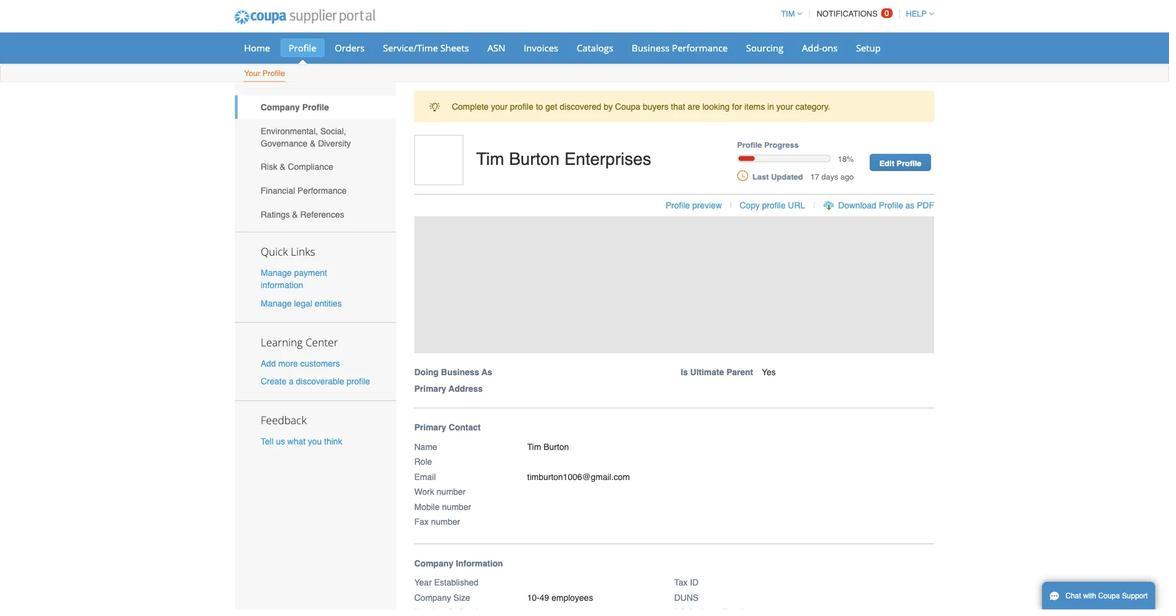 Task type: locate. For each thing, give the bounding box(es) containing it.
profile inside button
[[762, 200, 785, 210]]

with
[[1083, 592, 1096, 600]]

established
[[434, 578, 478, 588]]

invoices link
[[516, 39, 566, 57]]

burton down to
[[509, 149, 560, 169]]

0 horizontal spatial coupa
[[615, 102, 640, 111]]

service/time
[[383, 41, 438, 54]]

center
[[305, 335, 338, 349]]

profile right edit
[[897, 158, 921, 168]]

days
[[821, 172, 838, 181]]

2 vertical spatial &
[[292, 209, 298, 219]]

0 horizontal spatial profile
[[347, 376, 370, 386]]

as
[[905, 200, 915, 210]]

payment
[[294, 268, 327, 278]]

business
[[632, 41, 670, 54], [441, 367, 479, 377]]

tim burton
[[527, 442, 569, 452]]

updated
[[771, 172, 803, 181]]

2 horizontal spatial profile
[[762, 200, 785, 210]]

tim for tim burton enterprises
[[476, 149, 504, 169]]

your right complete
[[491, 102, 508, 111]]

setup link
[[848, 39, 889, 57]]

role
[[414, 457, 432, 467]]

what
[[287, 437, 306, 446]]

notifications 0
[[817, 9, 889, 18]]

1 horizontal spatial performance
[[672, 41, 728, 54]]

information
[[456, 559, 503, 568]]

financial
[[261, 186, 295, 196]]

profile inside 'alert'
[[510, 102, 533, 111]]

0 vertical spatial tim
[[781, 9, 795, 18]]

primary up name
[[414, 423, 446, 432]]

1 vertical spatial performance
[[297, 186, 347, 196]]

download
[[838, 200, 876, 210]]

1 vertical spatial business
[[441, 367, 479, 377]]

company for company size
[[414, 593, 451, 603]]

profile left to
[[510, 102, 533, 111]]

support
[[1122, 592, 1148, 600]]

tax id duns
[[674, 578, 699, 603]]

burton inside banner
[[509, 149, 560, 169]]

& right ratings
[[292, 209, 298, 219]]

your profile
[[244, 69, 285, 78]]

& inside "link"
[[292, 209, 298, 219]]

profile
[[510, 102, 533, 111], [762, 200, 785, 210], [347, 376, 370, 386]]

2 horizontal spatial &
[[310, 138, 316, 148]]

tim burton enterprises banner
[[410, 135, 947, 409]]

business performance link
[[624, 39, 736, 57]]

looking
[[702, 102, 730, 111]]

17
[[810, 172, 819, 181]]

company profile
[[261, 102, 329, 112]]

buyers
[[643, 102, 669, 111]]

parent
[[726, 367, 753, 377]]

add
[[261, 358, 276, 368]]

work
[[414, 487, 434, 497]]

manage
[[261, 268, 292, 278], [261, 298, 292, 308]]

1 vertical spatial company
[[414, 559, 453, 568]]

mobile
[[414, 502, 440, 512]]

1 vertical spatial coupa
[[1098, 592, 1120, 600]]

profile right discoverable
[[347, 376, 370, 386]]

& left diversity
[[310, 138, 316, 148]]

primary inside tim burton enterprises banner
[[414, 384, 446, 394]]

0 horizontal spatial business
[[441, 367, 479, 377]]

2 primary from the top
[[414, 423, 446, 432]]

& right risk
[[280, 162, 285, 172]]

a
[[289, 376, 294, 386]]

manage inside manage payment information
[[261, 268, 292, 278]]

complete your profile to get discovered by coupa buyers that are looking for items in your category.
[[452, 102, 830, 111]]

manage payment information link
[[261, 268, 327, 290]]

us
[[276, 437, 285, 446]]

0 vertical spatial manage
[[261, 268, 292, 278]]

2 manage from the top
[[261, 298, 292, 308]]

tim inside banner
[[476, 149, 504, 169]]

tim up sourcing
[[781, 9, 795, 18]]

& for compliance
[[280, 162, 285, 172]]

company down year
[[414, 593, 451, 603]]

0 horizontal spatial your
[[491, 102, 508, 111]]

&
[[310, 138, 316, 148], [280, 162, 285, 172], [292, 209, 298, 219]]

number down mobile
[[431, 517, 460, 527]]

0 vertical spatial coupa
[[615, 102, 640, 111]]

profile left url
[[762, 200, 785, 210]]

company for company information
[[414, 559, 453, 568]]

company up environmental,
[[261, 102, 300, 112]]

1 vertical spatial burton
[[544, 442, 569, 452]]

navigation
[[775, 2, 934, 26]]

2 vertical spatial profile
[[347, 376, 370, 386]]

coupa inside chat with coupa support button
[[1098, 592, 1120, 600]]

by
[[604, 102, 613, 111]]

1 vertical spatial &
[[280, 162, 285, 172]]

2 vertical spatial number
[[431, 517, 460, 527]]

1 manage from the top
[[261, 268, 292, 278]]

last updated
[[752, 172, 803, 181]]

business up the 'address'
[[441, 367, 479, 377]]

1 vertical spatial profile
[[762, 200, 785, 210]]

create
[[261, 376, 286, 386]]

1 vertical spatial tim
[[476, 149, 504, 169]]

1 vertical spatial number
[[442, 502, 471, 512]]

manage payment information
[[261, 268, 327, 290]]

tim burton enterprises image
[[414, 135, 463, 185]]

financial performance
[[261, 186, 347, 196]]

1 horizontal spatial coupa
[[1098, 592, 1120, 600]]

asn
[[487, 41, 505, 54]]

company for company profile
[[261, 102, 300, 112]]

orders
[[335, 41, 365, 54]]

10-
[[527, 593, 540, 603]]

profile progress
[[737, 140, 799, 149]]

0 vertical spatial profile
[[510, 102, 533, 111]]

primary contact
[[414, 423, 481, 432]]

your right the in
[[776, 102, 793, 111]]

navigation containing notifications 0
[[775, 2, 934, 26]]

burton up timburton1006@gmail.com
[[544, 442, 569, 452]]

0
[[885, 9, 889, 18]]

year established
[[414, 578, 478, 588]]

0 horizontal spatial &
[[280, 162, 285, 172]]

1 vertical spatial manage
[[261, 298, 292, 308]]

performance up 'are'
[[672, 41, 728, 54]]

coupa right by
[[615, 102, 640, 111]]

number right mobile
[[442, 502, 471, 512]]

2 horizontal spatial tim
[[781, 9, 795, 18]]

1 horizontal spatial your
[[776, 102, 793, 111]]

coupa right with
[[1098, 592, 1120, 600]]

0 horizontal spatial performance
[[297, 186, 347, 196]]

manage down the information
[[261, 298, 292, 308]]

coupa inside complete your profile to get discovered by coupa buyers that are looking for items in your category. 'alert'
[[615, 102, 640, 111]]

0 vertical spatial primary
[[414, 384, 446, 394]]

social,
[[320, 126, 346, 136]]

1 vertical spatial primary
[[414, 423, 446, 432]]

risk
[[261, 162, 277, 172]]

add more customers link
[[261, 358, 340, 368]]

notifications
[[817, 9, 878, 18]]

environmental, social, governance & diversity
[[261, 126, 351, 148]]

ultimate
[[690, 367, 724, 377]]

download profile as pdf button
[[838, 199, 934, 211]]

fax
[[414, 517, 429, 527]]

0 vertical spatial burton
[[509, 149, 560, 169]]

profile down the "coupa supplier portal" image
[[289, 41, 316, 54]]

quick
[[261, 244, 288, 259]]

performance up the references
[[297, 186, 347, 196]]

copy
[[740, 200, 760, 210]]

profile up social,
[[302, 102, 329, 112]]

1 horizontal spatial &
[[292, 209, 298, 219]]

preview
[[692, 200, 722, 210]]

0 vertical spatial company
[[261, 102, 300, 112]]

complete
[[452, 102, 489, 111]]

quick links
[[261, 244, 315, 259]]

year
[[414, 578, 432, 588]]

orders link
[[327, 39, 373, 57]]

company
[[261, 102, 300, 112], [414, 559, 453, 568], [414, 593, 451, 603]]

profile inside "link"
[[897, 158, 921, 168]]

tell us what you think button
[[261, 435, 342, 448]]

2 vertical spatial company
[[414, 593, 451, 603]]

1 horizontal spatial business
[[632, 41, 670, 54]]

catalogs
[[577, 41, 613, 54]]

get
[[545, 102, 557, 111]]

manage for manage payment information
[[261, 268, 292, 278]]

profile left as
[[879, 200, 903, 210]]

1 primary from the top
[[414, 384, 446, 394]]

profile preview
[[666, 200, 722, 210]]

tim burton enterprises
[[476, 149, 651, 169]]

number right work
[[437, 487, 466, 497]]

are
[[688, 102, 700, 111]]

primary down doing
[[414, 384, 446, 394]]

tell
[[261, 437, 274, 446]]

yes
[[762, 367, 776, 377]]

profile preview link
[[666, 200, 722, 210]]

profile inside 'link'
[[289, 41, 316, 54]]

copy profile url button
[[740, 199, 805, 211]]

business right catalogs on the top
[[632, 41, 670, 54]]

0 vertical spatial &
[[310, 138, 316, 148]]

0 horizontal spatial tim
[[476, 149, 504, 169]]

profile right your
[[262, 69, 285, 78]]

2 vertical spatial tim
[[527, 442, 541, 452]]

tim right the tim burton enterprises 'image'
[[476, 149, 504, 169]]

feedback
[[261, 413, 307, 427]]

number
[[437, 487, 466, 497], [442, 502, 471, 512], [431, 517, 460, 527]]

manage up the information
[[261, 268, 292, 278]]

category.
[[795, 102, 830, 111]]

discoverable
[[296, 376, 344, 386]]

tim up timburton1006@gmail.com
[[527, 442, 541, 452]]

that
[[671, 102, 685, 111]]

burton for tim burton enterprises
[[509, 149, 560, 169]]

0 vertical spatial business
[[632, 41, 670, 54]]

1 horizontal spatial profile
[[510, 102, 533, 111]]

1 horizontal spatial tim
[[527, 442, 541, 452]]

company up year
[[414, 559, 453, 568]]

0 vertical spatial performance
[[672, 41, 728, 54]]



Task type: vqa. For each thing, say whether or not it's contained in the screenshot.
Ratings
yes



Task type: describe. For each thing, give the bounding box(es) containing it.
chat with coupa support button
[[1042, 582, 1155, 610]]

2 your from the left
[[776, 102, 793, 111]]

tim link
[[775, 9, 802, 18]]

profile left preview
[[666, 200, 690, 210]]

manage legal entities
[[261, 298, 342, 308]]

coupa supplier portal image
[[226, 2, 384, 33]]

governance
[[261, 138, 307, 148]]

ratings
[[261, 209, 290, 219]]

your
[[244, 69, 260, 78]]

more
[[278, 358, 298, 368]]

edit
[[879, 158, 894, 168]]

edit profile link
[[870, 154, 931, 171]]

home link
[[236, 39, 278, 57]]

for
[[732, 102, 742, 111]]

create a discoverable profile
[[261, 376, 370, 386]]

ratings & references link
[[235, 202, 396, 226]]

manage legal entities link
[[261, 298, 342, 308]]

performance for business performance
[[672, 41, 728, 54]]

chat
[[1066, 592, 1081, 600]]

as
[[481, 367, 492, 377]]

help
[[906, 9, 927, 18]]

sourcing link
[[738, 39, 792, 57]]

primary for primary contact
[[414, 423, 446, 432]]

environmental,
[[261, 126, 318, 136]]

add-
[[802, 41, 822, 54]]

environmental, social, governance & diversity link
[[235, 119, 396, 155]]

think
[[324, 437, 342, 446]]

address
[[449, 384, 483, 394]]

primary for primary address
[[414, 384, 446, 394]]

add-ons link
[[794, 39, 846, 57]]

49
[[540, 593, 549, 603]]

is
[[681, 367, 688, 377]]

performance for financial performance
[[297, 186, 347, 196]]

18%
[[838, 155, 854, 164]]

references
[[300, 209, 344, 219]]

enterprises
[[564, 149, 651, 169]]

discovered
[[560, 102, 601, 111]]

profile inside button
[[879, 200, 903, 210]]

tax
[[674, 578, 688, 588]]

0 vertical spatial number
[[437, 487, 466, 497]]

contact
[[449, 423, 481, 432]]

name
[[414, 442, 437, 452]]

financial performance link
[[235, 179, 396, 202]]

invoices
[[524, 41, 558, 54]]

tim for tim burton
[[527, 442, 541, 452]]

asn link
[[479, 39, 513, 57]]

business inside tim burton enterprises banner
[[441, 367, 479, 377]]

company profile link
[[235, 95, 396, 119]]

is ultimate parent
[[681, 367, 753, 377]]

business performance
[[632, 41, 728, 54]]

entities
[[315, 298, 342, 308]]

pdf
[[917, 200, 934, 210]]

home
[[244, 41, 270, 54]]

items
[[744, 102, 765, 111]]

compliance
[[288, 162, 333, 172]]

manage for manage legal entities
[[261, 298, 292, 308]]

1 your from the left
[[491, 102, 508, 111]]

create a discoverable profile link
[[261, 376, 370, 386]]

setup
[[856, 41, 881, 54]]

risk & compliance
[[261, 162, 333, 172]]

progress
[[764, 140, 799, 149]]

timburton1006@gmail.com
[[527, 472, 630, 482]]

& inside environmental, social, governance & diversity
[[310, 138, 316, 148]]

id
[[690, 578, 699, 588]]

url
[[788, 200, 805, 210]]

in
[[767, 102, 774, 111]]

17 days ago
[[810, 172, 854, 181]]

tell us what you think
[[261, 437, 342, 446]]

ratings & references
[[261, 209, 344, 219]]

burton for tim burton
[[544, 442, 569, 452]]

last
[[752, 172, 769, 181]]

learning
[[261, 335, 303, 349]]

tim for tim
[[781, 9, 795, 18]]

10-49 employees
[[527, 593, 593, 603]]

company information
[[414, 559, 503, 568]]

size
[[453, 593, 470, 603]]

duns
[[674, 593, 699, 603]]

work number mobile number fax number
[[414, 487, 471, 527]]

profile left progress
[[737, 140, 762, 149]]

& for references
[[292, 209, 298, 219]]

sourcing
[[746, 41, 784, 54]]

background image
[[414, 217, 934, 353]]

service/time sheets
[[383, 41, 469, 54]]

doing business as
[[414, 367, 492, 377]]

complete your profile to get discovered by coupa buyers that are looking for items in your category. alert
[[414, 91, 934, 122]]



